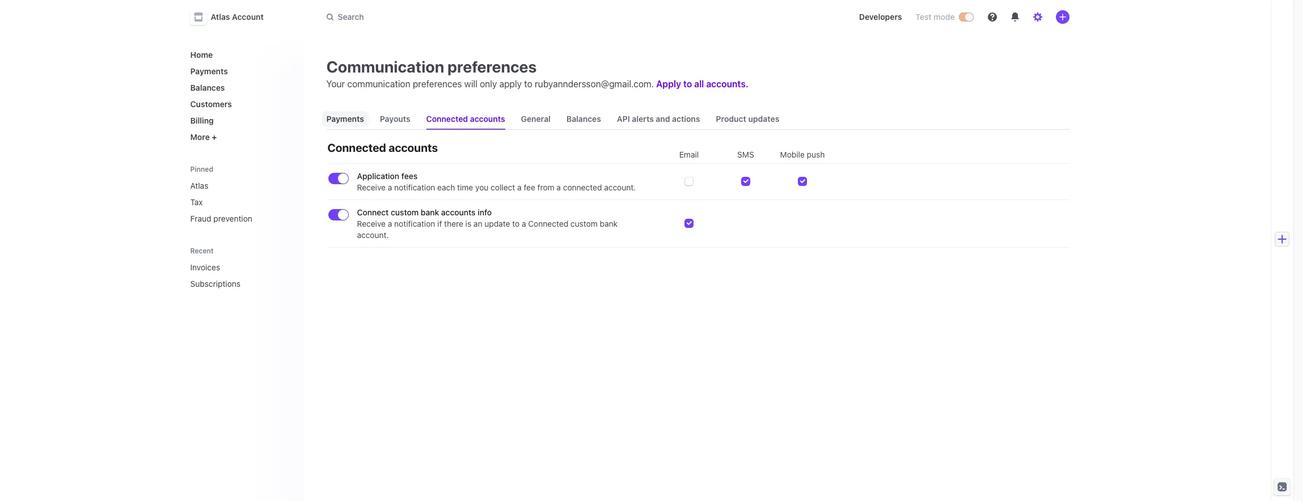 Task type: vqa. For each thing, say whether or not it's contained in the screenshot.
payments link
yes



Task type: describe. For each thing, give the bounding box(es) containing it.
general link
[[517, 109, 556, 129]]

an
[[474, 219, 483, 229]]

updates
[[749, 114, 780, 124]]

apply to all accounts. button
[[657, 79, 749, 89]]

fraud
[[190, 214, 211, 224]]

atlas link
[[186, 176, 295, 195]]

time
[[457, 183, 473, 192]]

1 horizontal spatial to
[[525, 79, 533, 89]]

connect
[[357, 208, 389, 217]]

1 vertical spatial bank
[[600, 219, 618, 229]]

1 horizontal spatial custom
[[571, 219, 598, 229]]

info
[[478, 208, 492, 217]]

communication
[[348, 79, 411, 89]]

1 vertical spatial connected accounts
[[328, 141, 438, 154]]

communication
[[327, 57, 444, 76]]

a right update
[[522, 219, 526, 229]]

atlas for atlas
[[190, 181, 209, 191]]

account. inside connect custom bank accounts info receive a notification if there is an update to a connected custom bank account.
[[357, 230, 389, 240]]

0 vertical spatial custom
[[391, 208, 419, 217]]

your
[[327, 79, 345, 89]]

tax
[[190, 197, 203, 207]]

1 horizontal spatial payments link
[[322, 109, 369, 129]]

customers
[[190, 99, 232, 109]]

account. inside application fees receive a notification each time you collect a fee from a connected account.
[[604, 183, 636, 192]]

1 vertical spatial preferences
[[413, 79, 462, 89]]

help image
[[988, 12, 997, 22]]

search
[[338, 12, 364, 22]]

+
[[212, 132, 217, 142]]

1 vertical spatial payments
[[327, 114, 364, 124]]

general
[[521, 114, 551, 124]]

accounts.
[[707, 79, 749, 89]]

all
[[695, 79, 704, 89]]

if
[[438, 219, 442, 229]]

product
[[716, 114, 747, 124]]

api alerts and actions link
[[613, 109, 705, 129]]

recent element
[[179, 258, 304, 293]]

0 horizontal spatial balances link
[[186, 78, 295, 97]]

alerts
[[632, 114, 654, 124]]

developers
[[860, 12, 903, 22]]

connected accounts inside connected accounts link
[[427, 114, 505, 124]]

connected accounts link
[[422, 109, 510, 129]]

balances inside core navigation links element
[[190, 83, 225, 92]]

actions
[[673, 114, 701, 124]]

connect custom bank accounts info receive a notification if there is an update to a connected custom bank account.
[[357, 208, 618, 240]]

Search text field
[[320, 7, 640, 28]]

and
[[656, 114, 670, 124]]

each
[[438, 183, 455, 192]]

fees
[[402, 171, 418, 181]]

apply
[[657, 79, 682, 89]]

0 horizontal spatial bank
[[421, 208, 439, 217]]

0 horizontal spatial connected
[[328, 141, 386, 154]]

notifications image
[[1011, 12, 1020, 22]]

pinned element
[[186, 176, 295, 228]]

a down connect
[[388, 219, 392, 229]]

invoices
[[190, 263, 220, 272]]

pinned
[[190, 165, 213, 174]]

tab list containing payments
[[322, 109, 1070, 130]]

fraud prevention
[[190, 214, 252, 224]]

payouts link
[[376, 109, 415, 129]]

atlas account
[[211, 12, 264, 22]]

customers link
[[186, 95, 295, 113]]

collect
[[491, 183, 515, 192]]

you
[[476, 183, 489, 192]]

fraud prevention link
[[186, 209, 295, 228]]

communication preferences your communication preferences will only apply to rubyanndersson@gmail.com. apply to all accounts.
[[327, 57, 749, 89]]

only
[[480, 79, 497, 89]]

a down application
[[388, 183, 392, 192]]

test
[[916, 12, 932, 22]]

will
[[465, 79, 478, 89]]

payouts
[[380, 114, 411, 124]]

0 vertical spatial payments link
[[186, 62, 295, 81]]



Task type: locate. For each thing, give the bounding box(es) containing it.
payments down home
[[190, 66, 228, 76]]

bank down connected
[[600, 219, 618, 229]]

balances down the rubyanndersson@gmail.com.
[[567, 114, 601, 124]]

atlas
[[211, 12, 230, 22], [190, 181, 209, 191]]

0 vertical spatial balances link
[[186, 78, 295, 97]]

receive down application
[[357, 183, 386, 192]]

tab list
[[322, 109, 1070, 130]]

custom
[[391, 208, 419, 217], [571, 219, 598, 229]]

balances link
[[186, 78, 295, 97], [562, 109, 606, 129]]

1 vertical spatial balances link
[[562, 109, 606, 129]]

rubyanndersson@gmail.com.
[[535, 79, 654, 89]]

0 horizontal spatial to
[[513, 219, 520, 229]]

settings image
[[1034, 12, 1043, 22]]

atlas left account
[[211, 12, 230, 22]]

account. down connect
[[357, 230, 389, 240]]

email
[[680, 150, 699, 159]]

account
[[232, 12, 264, 22]]

subscriptions link
[[186, 275, 279, 293]]

a right from
[[557, 183, 561, 192]]

tax link
[[186, 193, 295, 212]]

from
[[538, 183, 555, 192]]

connected inside connected accounts link
[[427, 114, 468, 124]]

1 horizontal spatial atlas
[[211, 12, 230, 22]]

balances link down the rubyanndersson@gmail.com.
[[562, 109, 606, 129]]

recent navigation links element
[[179, 242, 304, 293]]

atlas for atlas account
[[211, 12, 230, 22]]

connected down from
[[529, 219, 569, 229]]

0 horizontal spatial balances
[[190, 83, 225, 92]]

1 vertical spatial custom
[[571, 219, 598, 229]]

to inside connect custom bank accounts info receive a notification if there is an update to a connected custom bank account.
[[513, 219, 520, 229]]

0 horizontal spatial payments
[[190, 66, 228, 76]]

1 vertical spatial accounts
[[389, 141, 438, 154]]

preferences left will
[[413, 79, 462, 89]]

mode
[[934, 12, 955, 22]]

1 vertical spatial balances
[[567, 114, 601, 124]]

Search search field
[[320, 7, 640, 28]]

pinned navigation links element
[[186, 160, 297, 228]]

0 horizontal spatial payments link
[[186, 62, 295, 81]]

2 receive from the top
[[357, 219, 386, 229]]

payments
[[190, 66, 228, 76], [327, 114, 364, 124]]

1 vertical spatial atlas
[[190, 181, 209, 191]]

application fees receive a notification each time you collect a fee from a connected account.
[[357, 171, 636, 192]]

0 vertical spatial payments
[[190, 66, 228, 76]]

0 vertical spatial notification
[[394, 183, 435, 192]]

mobile
[[781, 150, 805, 159]]

2 vertical spatial connected
[[529, 219, 569, 229]]

apply
[[500, 79, 522, 89]]

accounts inside tab list
[[470, 114, 505, 124]]

custom down connected
[[571, 219, 598, 229]]

1 horizontal spatial payments
[[327, 114, 364, 124]]

0 vertical spatial preferences
[[448, 57, 537, 76]]

there
[[444, 219, 464, 229]]

1 vertical spatial account.
[[357, 230, 389, 240]]

notification
[[394, 183, 435, 192], [394, 219, 435, 229]]

payments link
[[186, 62, 295, 81], [322, 109, 369, 129]]

home
[[190, 50, 213, 60]]

0 vertical spatial atlas
[[211, 12, 230, 22]]

notification left "if"
[[394, 219, 435, 229]]

connected inside connect custom bank accounts info receive a notification if there is an update to a connected custom bank account.
[[529, 219, 569, 229]]

core navigation links element
[[186, 45, 295, 146]]

product updates link
[[712, 109, 784, 129]]

balances link up billing link
[[186, 78, 295, 97]]

prevention
[[214, 214, 252, 224]]

a left "fee" on the left of the page
[[518, 183, 522, 192]]

receive down connect
[[357, 219, 386, 229]]

notification down fees
[[394, 183, 435, 192]]

1 horizontal spatial balances
[[567, 114, 601, 124]]

notification inside connect custom bank accounts info receive a notification if there is an update to a connected custom bank account.
[[394, 219, 435, 229]]

accounts up there
[[441, 208, 476, 217]]

subscriptions
[[190, 279, 241, 289]]

1 vertical spatial payments link
[[322, 109, 369, 129]]

account. right connected
[[604, 183, 636, 192]]

1 vertical spatial connected
[[328, 141, 386, 154]]

connected
[[563, 183, 602, 192]]

preferences
[[448, 57, 537, 76], [413, 79, 462, 89]]

accounts inside connect custom bank accounts info receive a notification if there is an update to a connected custom bank account.
[[441, 208, 476, 217]]

to left 'all'
[[684, 79, 692, 89]]

balances
[[190, 83, 225, 92], [567, 114, 601, 124]]

atlas inside "pinned" element
[[190, 181, 209, 191]]

0 vertical spatial balances
[[190, 83, 225, 92]]

receive inside application fees receive a notification each time you collect a fee from a connected account.
[[357, 183, 386, 192]]

0 horizontal spatial atlas
[[190, 181, 209, 191]]

0 vertical spatial receive
[[357, 183, 386, 192]]

billing link
[[186, 111, 295, 130]]

recent
[[190, 247, 214, 255]]

application
[[357, 171, 400, 181]]

balances inside tab list
[[567, 114, 601, 124]]

billing
[[190, 116, 214, 125]]

notification inside application fees receive a notification each time you collect a fee from a connected account.
[[394, 183, 435, 192]]

bank up "if"
[[421, 208, 439, 217]]

preferences up only
[[448, 57, 537, 76]]

sms
[[738, 150, 755, 159]]

developers link
[[855, 8, 907, 26]]

1 horizontal spatial connected
[[427, 114, 468, 124]]

atlas inside button
[[211, 12, 230, 22]]

balances up customers
[[190, 83, 225, 92]]

1 horizontal spatial balances link
[[562, 109, 606, 129]]

a
[[388, 183, 392, 192], [518, 183, 522, 192], [557, 183, 561, 192], [388, 219, 392, 229], [522, 219, 526, 229]]

1 notification from the top
[[394, 183, 435, 192]]

receive
[[357, 183, 386, 192], [357, 219, 386, 229]]

0 vertical spatial accounts
[[470, 114, 505, 124]]

bank
[[421, 208, 439, 217], [600, 219, 618, 229]]

api
[[617, 114, 630, 124]]

home link
[[186, 45, 295, 64]]

0 vertical spatial connected accounts
[[427, 114, 505, 124]]

0 vertical spatial bank
[[421, 208, 439, 217]]

fee
[[524, 183, 536, 192]]

mobile push
[[781, 150, 825, 159]]

atlas down pinned
[[190, 181, 209, 191]]

accounts
[[470, 114, 505, 124], [389, 141, 438, 154], [441, 208, 476, 217]]

2 horizontal spatial to
[[684, 79, 692, 89]]

push
[[807, 150, 825, 159]]

1 horizontal spatial account.
[[604, 183, 636, 192]]

1 receive from the top
[[357, 183, 386, 192]]

invoices link
[[186, 258, 279, 277]]

connected down will
[[427, 114, 468, 124]]

custom right connect
[[391, 208, 419, 217]]

product updates
[[716, 114, 780, 124]]

connected accounts down will
[[427, 114, 505, 124]]

is
[[466, 219, 472, 229]]

to right update
[[513, 219, 520, 229]]

more +
[[190, 132, 217, 142]]

0 horizontal spatial account.
[[357, 230, 389, 240]]

accounts up fees
[[389, 141, 438, 154]]

2 vertical spatial accounts
[[441, 208, 476, 217]]

2 notification from the top
[[394, 219, 435, 229]]

0 vertical spatial connected
[[427, 114, 468, 124]]

account.
[[604, 183, 636, 192], [357, 230, 389, 240]]

payments down your
[[327, 114, 364, 124]]

update
[[485, 219, 510, 229]]

payments link down your
[[322, 109, 369, 129]]

api alerts and actions
[[617, 114, 701, 124]]

receive inside connect custom bank accounts info receive a notification if there is an update to a connected custom bank account.
[[357, 219, 386, 229]]

connected
[[427, 114, 468, 124], [328, 141, 386, 154], [529, 219, 569, 229]]

1 vertical spatial notification
[[394, 219, 435, 229]]

1 vertical spatial receive
[[357, 219, 386, 229]]

test mode
[[916, 12, 955, 22]]

0 vertical spatial account.
[[604, 183, 636, 192]]

atlas account button
[[190, 9, 275, 25]]

0 horizontal spatial custom
[[391, 208, 419, 217]]

accounts down only
[[470, 114, 505, 124]]

2 horizontal spatial connected
[[529, 219, 569, 229]]

payments link up customers 'link'
[[186, 62, 295, 81]]

payments inside core navigation links element
[[190, 66, 228, 76]]

to
[[525, 79, 533, 89], [684, 79, 692, 89], [513, 219, 520, 229]]

more
[[190, 132, 210, 142]]

connected accounts
[[427, 114, 505, 124], [328, 141, 438, 154]]

connected up application
[[328, 141, 386, 154]]

connected accounts up application
[[328, 141, 438, 154]]

1 horizontal spatial bank
[[600, 219, 618, 229]]

to right apply
[[525, 79, 533, 89]]



